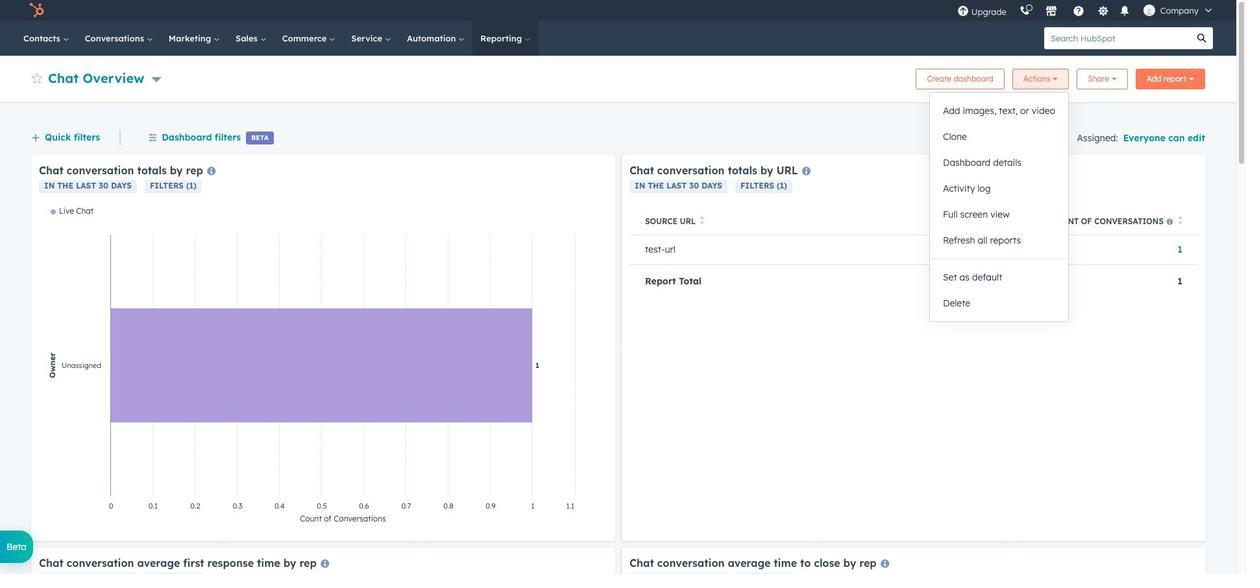 Task type: vqa. For each thing, say whether or not it's contained in the screenshot.
'banner'
yes



Task type: locate. For each thing, give the bounding box(es) containing it.
chat conversation totals by rep element
[[31, 155, 615, 542]]

0 horizontal spatial press to sort. image
[[700, 216, 705, 225]]

1 horizontal spatial press to sort. element
[[1178, 216, 1182, 227]]

menu
[[951, 0, 1221, 21]]

0 horizontal spatial press to sort. element
[[700, 216, 705, 227]]

press to sort. element
[[700, 216, 705, 227], [1178, 216, 1182, 227]]

1 horizontal spatial press to sort. image
[[1178, 216, 1182, 225]]

press to sort. image
[[700, 216, 705, 225], [1178, 216, 1182, 225]]

chat conversation average first response time by rep element
[[31, 548, 615, 575]]

banner
[[31, 65, 1205, 90]]

jacob simon image
[[1143, 5, 1155, 16]]

2 press to sort. element from the left
[[1178, 216, 1182, 227]]

2 press to sort. image from the left
[[1178, 216, 1182, 225]]

1 press to sort. image from the left
[[700, 216, 705, 225]]



Task type: describe. For each thing, give the bounding box(es) containing it.
1 press to sort. element from the left
[[700, 216, 705, 227]]

chat conversation totals by url element
[[622, 155, 1206, 542]]

interactive chart image
[[39, 206, 607, 534]]

press to sort. image for first press to sort. element from right
[[1178, 216, 1182, 225]]

toggle series visibility region
[[51, 206, 94, 216]]

Search HubSpot search field
[[1044, 27, 1191, 49]]

marketplaces image
[[1045, 6, 1057, 18]]

press to sort. image for 2nd press to sort. element from right
[[700, 216, 705, 225]]

chat conversation average time to close by rep element
[[622, 548, 1206, 575]]



